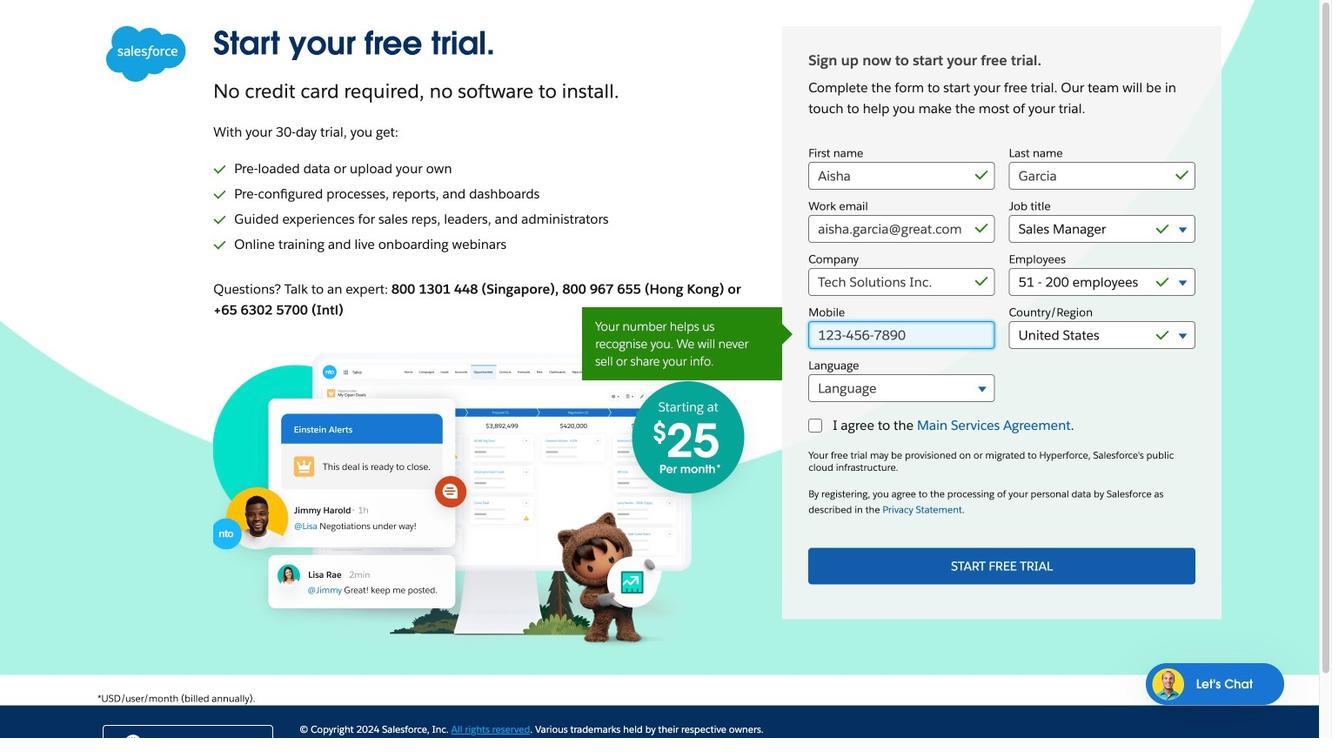Task type: describe. For each thing, give the bounding box(es) containing it.
Company text field
[[809, 268, 995, 296]]

starting at $25 per month* image
[[213, 338, 765, 649]]



Task type: locate. For each thing, give the bounding box(es) containing it.
None text field
[[809, 162, 995, 190], [1009, 162, 1196, 190], [809, 162, 995, 190], [1009, 162, 1196, 190]]

sfdc icon globe image
[[124, 735, 142, 738]]

None email field
[[809, 215, 995, 243]]

salesforce logo image
[[106, 26, 186, 82]]

main content
[[0, 0, 1320, 705]]

None telephone field
[[809, 321, 995, 349]]



Task type: vqa. For each thing, say whether or not it's contained in the screenshot.
"Research"
no



